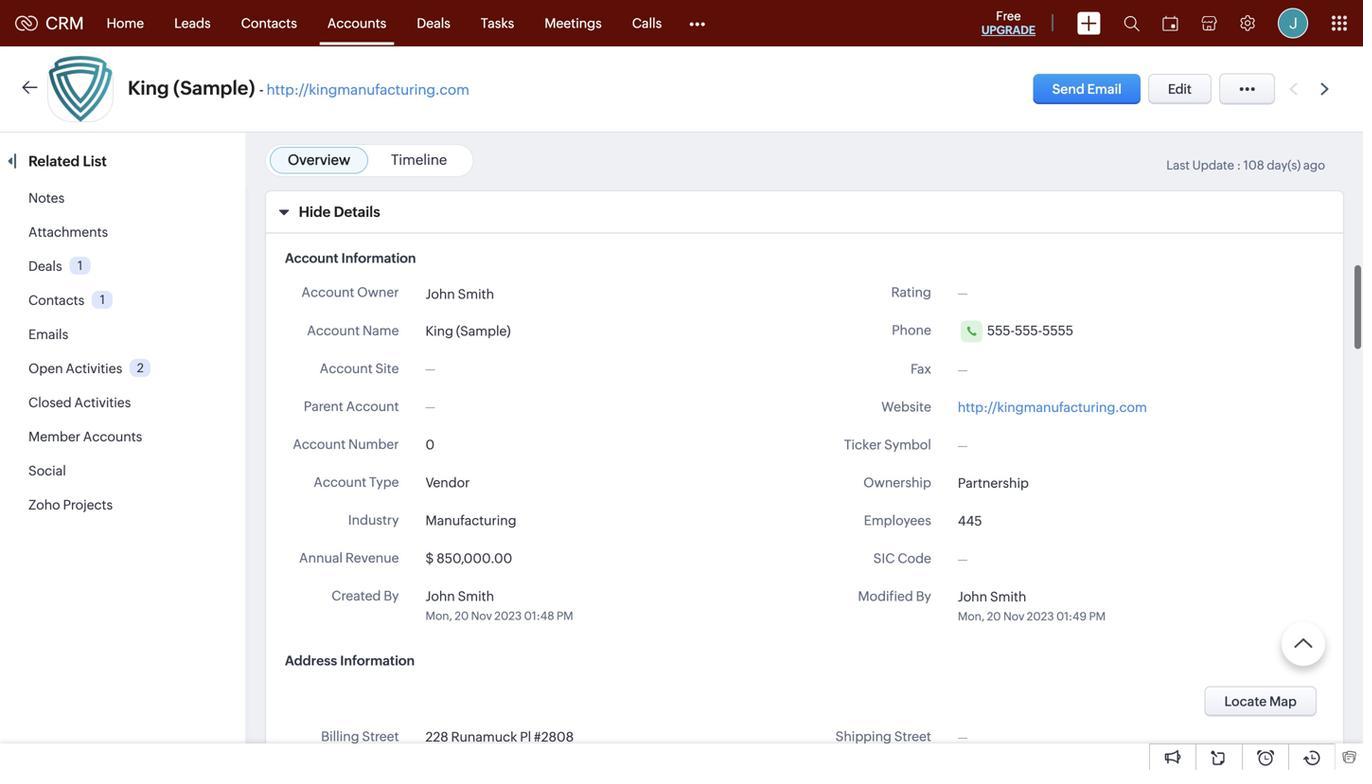 Task type: describe. For each thing, give the bounding box(es) containing it.
crm
[[45, 13, 84, 33]]

shipping
[[836, 729, 892, 744]]

site
[[376, 361, 399, 376]]

zoho projects link
[[28, 497, 113, 512]]

related list
[[28, 153, 110, 170]]

code
[[898, 551, 932, 566]]

nov for modified by
[[1004, 610, 1025, 623]]

108
[[1244, 158, 1265, 172]]

20 for modified by
[[988, 610, 1002, 623]]

create menu image
[[1078, 12, 1102, 35]]

2
[[137, 361, 144, 375]]

social link
[[28, 463, 66, 478]]

number
[[349, 436, 399, 452]]

account for account name
[[307, 323, 360, 338]]

hide details
[[299, 204, 381, 220]]

pl
[[520, 729, 532, 744]]

0 horizontal spatial deals
[[28, 259, 62, 274]]

edit button
[[1149, 74, 1212, 104]]

logo image
[[15, 16, 38, 31]]

tasks
[[481, 16, 515, 31]]

445
[[958, 513, 983, 529]]

account type
[[314, 474, 399, 490]]

emails
[[28, 327, 68, 342]]

crm link
[[15, 13, 84, 33]]

nov for created by
[[471, 609, 492, 622]]

address
[[285, 653, 337, 668]]

zoho projects
[[28, 497, 113, 512]]

smith for john smith mon, 20 nov 2023 01:48 pm
[[458, 589, 494, 604]]

1 for deals
[[78, 258, 83, 273]]

runamuck
[[451, 729, 518, 744]]

1 for contacts
[[100, 293, 105, 307]]

send email
[[1053, 81, 1122, 97]]

next record image
[[1321, 83, 1334, 95]]

edit
[[1169, 81, 1193, 97]]

555-555-5555
[[988, 323, 1074, 338]]

by for modified by
[[916, 589, 932, 604]]

1 vertical spatial accounts
[[83, 429, 142, 444]]

2023 for 445
[[1027, 610, 1055, 623]]

account site
[[320, 361, 399, 376]]

smith for john smith mon, 20 nov 2023 01:49 pm
[[991, 589, 1027, 604]]

0 vertical spatial http://kingmanufacturing.com link
[[267, 81, 470, 98]]

0
[[426, 437, 435, 452]]

timeline link
[[391, 152, 447, 168]]

email
[[1088, 81, 1122, 97]]

$  850,000.00
[[426, 551, 513, 566]]

ago
[[1304, 158, 1326, 172]]

john smith
[[426, 286, 494, 302]]

previous record image
[[1290, 83, 1299, 95]]

revenue
[[346, 550, 399, 565]]

list
[[83, 153, 107, 170]]

0 vertical spatial deals
[[417, 16, 451, 31]]

upgrade
[[982, 24, 1036, 36]]

home
[[107, 16, 144, 31]]

annual revenue
[[299, 550, 399, 565]]

(sample) for king (sample)
[[456, 323, 511, 338]]

partnership
[[958, 475, 1029, 491]]

overview
[[288, 152, 351, 168]]

symbol
[[885, 437, 932, 452]]

account for account number
[[293, 436, 346, 452]]

john smith mon, 20 nov 2023 01:49 pm
[[958, 589, 1106, 623]]

2 555- from the left
[[1015, 323, 1043, 338]]

account number
[[293, 436, 399, 452]]

activities for open activities
[[66, 361, 122, 376]]

send email button
[[1034, 74, 1141, 104]]

modified by
[[859, 589, 932, 604]]

closed activities
[[28, 395, 131, 410]]

850,000.00
[[437, 551, 513, 566]]

free upgrade
[[982, 9, 1036, 36]]

accounts link
[[312, 0, 402, 46]]

day(s)
[[1268, 158, 1302, 172]]

last update : 108 day(s) ago
[[1167, 158, 1326, 172]]

1 horizontal spatial contacts link
[[226, 0, 312, 46]]

account for account information
[[285, 251, 339, 266]]

open activities
[[28, 361, 122, 376]]

annual
[[299, 550, 343, 565]]

pm for 445
[[1090, 610, 1106, 623]]

information for address information
[[340, 653, 415, 668]]

1 horizontal spatial accounts
[[328, 16, 387, 31]]

phone
[[892, 323, 932, 338]]

2023 for manufacturing
[[495, 609, 522, 622]]

king (sample) - http://kingmanufacturing.com
[[128, 77, 470, 99]]

update
[[1193, 158, 1235, 172]]

king (sample)
[[426, 323, 511, 338]]

sic
[[874, 551, 896, 566]]

john for john smith mon, 20 nov 2023 01:49 pm
[[958, 589, 988, 604]]

attachments link
[[28, 224, 108, 240]]

address information
[[285, 653, 415, 668]]

member accounts
[[28, 429, 142, 444]]

billing street
[[321, 729, 399, 744]]

notes
[[28, 190, 65, 206]]

member accounts link
[[28, 429, 142, 444]]

parent
[[304, 399, 344, 414]]

5555
[[1043, 323, 1074, 338]]

01:49
[[1057, 610, 1087, 623]]

vendor
[[426, 475, 470, 490]]

mon, for modified by
[[958, 610, 985, 623]]

projects
[[63, 497, 113, 512]]

sic code
[[874, 551, 932, 566]]

manufacturing
[[426, 513, 517, 528]]

overview link
[[288, 152, 351, 168]]

smith for john smith
[[458, 286, 494, 302]]

rating
[[892, 285, 932, 300]]

last
[[1167, 158, 1191, 172]]



Task type: locate. For each thing, give the bounding box(es) containing it.
by right modified
[[916, 589, 932, 604]]

mon, inside john smith mon, 20 nov 2023 01:49 pm
[[958, 610, 985, 623]]

pm for manufacturing
[[557, 609, 574, 622]]

nov left 01:49
[[1004, 610, 1025, 623]]

1 horizontal spatial deals
[[417, 16, 451, 31]]

free
[[997, 9, 1022, 23]]

account for account type
[[314, 474, 367, 490]]

mon, inside john smith mon, 20 nov 2023 01:48 pm
[[426, 609, 453, 622]]

search image
[[1124, 15, 1140, 31]]

2023 left 01:48
[[495, 609, 522, 622]]

john down "$"
[[426, 589, 455, 604]]

1 horizontal spatial 2023
[[1027, 610, 1055, 623]]

account up 'parent account'
[[320, 361, 373, 376]]

2 street from the left
[[895, 729, 932, 744]]

1
[[78, 258, 83, 273], [100, 293, 105, 307]]

hide
[[299, 204, 331, 220]]

account
[[285, 251, 339, 266], [302, 285, 355, 300], [307, 323, 360, 338], [320, 361, 373, 376], [346, 399, 399, 414], [293, 436, 346, 452], [314, 474, 367, 490]]

contacts up -
[[241, 16, 297, 31]]

0 horizontal spatial contacts link
[[28, 293, 85, 308]]

type
[[369, 474, 399, 490]]

john up the king (sample)
[[426, 286, 455, 302]]

1 vertical spatial information
[[340, 653, 415, 668]]

activities for closed activities
[[74, 395, 131, 410]]

pm inside john smith mon, 20 nov 2023 01:48 pm
[[557, 609, 574, 622]]

1 vertical spatial http://kingmanufacturing.com
[[958, 400, 1148, 415]]

228 runamuck pl #2808
[[426, 729, 574, 744]]

0 horizontal spatial accounts
[[83, 429, 142, 444]]

account information
[[285, 251, 416, 266]]

1 horizontal spatial http://kingmanufacturing.com
[[958, 400, 1148, 415]]

1 horizontal spatial http://kingmanufacturing.com link
[[958, 400, 1148, 415]]

created
[[332, 588, 381, 603]]

0 horizontal spatial deals link
[[28, 259, 62, 274]]

http://kingmanufacturing.com link down the accounts link
[[267, 81, 470, 98]]

closed activities link
[[28, 395, 131, 410]]

john down 445 on the right of the page
[[958, 589, 988, 604]]

1 horizontal spatial by
[[916, 589, 932, 604]]

account name
[[307, 323, 399, 338]]

pm inside john smith mon, 20 nov 2023 01:49 pm
[[1090, 610, 1106, 623]]

tasks link
[[466, 0, 530, 46]]

activities up closed activities
[[66, 361, 122, 376]]

website
[[882, 399, 932, 414]]

account down hide
[[285, 251, 339, 266]]

account down account number on the bottom left of page
[[314, 474, 367, 490]]

0 vertical spatial http://kingmanufacturing.com
[[267, 81, 470, 98]]

account for account site
[[320, 361, 373, 376]]

profile element
[[1267, 0, 1320, 46]]

1 555- from the left
[[988, 323, 1015, 338]]

1 down attachments
[[78, 258, 83, 273]]

account up number
[[346, 399, 399, 414]]

employees
[[864, 513, 932, 528]]

http://kingmanufacturing.com inside king (sample) - http://kingmanufacturing.com
[[267, 81, 470, 98]]

20 inside john smith mon, 20 nov 2023 01:49 pm
[[988, 610, 1002, 623]]

by for created by
[[384, 588, 399, 603]]

mon, for created by
[[426, 609, 453, 622]]

1 horizontal spatial nov
[[1004, 610, 1025, 623]]

deals
[[417, 16, 451, 31], [28, 259, 62, 274]]

1 vertical spatial http://kingmanufacturing.com link
[[958, 400, 1148, 415]]

2023 inside john smith mon, 20 nov 2023 01:48 pm
[[495, 609, 522, 622]]

industry
[[348, 512, 399, 527]]

john smith mon, 20 nov 2023 01:48 pm
[[426, 589, 574, 622]]

0 vertical spatial activities
[[66, 361, 122, 376]]

1 vertical spatial king
[[426, 323, 454, 338]]

0 vertical spatial deals link
[[402, 0, 466, 46]]

1 horizontal spatial street
[[895, 729, 932, 744]]

mon,
[[426, 609, 453, 622], [958, 610, 985, 623]]

john inside john smith mon, 20 nov 2023 01:48 pm
[[426, 589, 455, 604]]

1 vertical spatial deals link
[[28, 259, 62, 274]]

0 horizontal spatial contacts
[[28, 293, 85, 308]]

0 horizontal spatial http://kingmanufacturing.com link
[[267, 81, 470, 98]]

1 horizontal spatial (sample)
[[456, 323, 511, 338]]

fax
[[911, 361, 932, 377]]

228
[[426, 729, 449, 744]]

deals left tasks link
[[417, 16, 451, 31]]

contacts link
[[226, 0, 312, 46], [28, 293, 85, 308]]

#2808
[[534, 729, 574, 744]]

closed
[[28, 395, 72, 410]]

0 horizontal spatial king
[[128, 77, 169, 99]]

modified
[[859, 589, 914, 604]]

john for john smith
[[426, 286, 455, 302]]

king down john smith
[[426, 323, 454, 338]]

shipping street
[[836, 729, 932, 744]]

king for king (sample)
[[426, 323, 454, 338]]

(sample) down john smith
[[456, 323, 511, 338]]

nov
[[471, 609, 492, 622], [1004, 610, 1025, 623]]

http://kingmanufacturing.com
[[267, 81, 470, 98], [958, 400, 1148, 415]]

accounts up king (sample) - http://kingmanufacturing.com
[[328, 16, 387, 31]]

send
[[1053, 81, 1085, 97]]

calls link
[[617, 0, 677, 46]]

home link
[[91, 0, 159, 46]]

1 street from the left
[[362, 729, 399, 744]]

deals down attachments
[[28, 259, 62, 274]]

20
[[455, 609, 469, 622], [988, 610, 1002, 623]]

pm right 01:48
[[557, 609, 574, 622]]

member
[[28, 429, 80, 444]]

0 horizontal spatial 2023
[[495, 609, 522, 622]]

contacts up emails
[[28, 293, 85, 308]]

calendar image
[[1163, 16, 1179, 31]]

0 vertical spatial information
[[342, 251, 416, 266]]

accounts down closed activities
[[83, 429, 142, 444]]

smith inside john smith mon, 20 nov 2023 01:48 pm
[[458, 589, 494, 604]]

open activities link
[[28, 361, 122, 376]]

created by
[[332, 588, 399, 603]]

0 horizontal spatial nov
[[471, 609, 492, 622]]

20 inside john smith mon, 20 nov 2023 01:48 pm
[[455, 609, 469, 622]]

zoho
[[28, 497, 60, 512]]

calls
[[632, 16, 662, 31]]

street right shipping
[[895, 729, 932, 744]]

contacts
[[241, 16, 297, 31], [28, 293, 85, 308]]

0 vertical spatial contacts link
[[226, 0, 312, 46]]

emails link
[[28, 327, 68, 342]]

search element
[[1113, 0, 1152, 46]]

information down created by
[[340, 653, 415, 668]]

account owner
[[302, 285, 399, 300]]

john inside john smith mon, 20 nov 2023 01:49 pm
[[958, 589, 988, 604]]

smith inside john smith mon, 20 nov 2023 01:49 pm
[[991, 589, 1027, 604]]

1 horizontal spatial mon,
[[958, 610, 985, 623]]

account for account owner
[[302, 285, 355, 300]]

2023 left 01:49
[[1027, 610, 1055, 623]]

1 horizontal spatial king
[[426, 323, 454, 338]]

deals link
[[402, 0, 466, 46], [28, 259, 62, 274]]

nov inside john smith mon, 20 nov 2023 01:49 pm
[[1004, 610, 1025, 623]]

account down account owner
[[307, 323, 360, 338]]

information for account information
[[342, 251, 416, 266]]

:
[[1238, 158, 1242, 172]]

notes link
[[28, 190, 65, 206]]

$
[[426, 551, 434, 566]]

Other Modules field
[[677, 8, 718, 38]]

0 horizontal spatial mon,
[[426, 609, 453, 622]]

ticker
[[845, 437, 882, 452]]

1 horizontal spatial 20
[[988, 610, 1002, 623]]

0 vertical spatial contacts
[[241, 16, 297, 31]]

01:48
[[524, 609, 555, 622]]

0 vertical spatial 1
[[78, 258, 83, 273]]

name
[[363, 323, 399, 338]]

street right billing
[[362, 729, 399, 744]]

street for billing street
[[362, 729, 399, 744]]

activities up the member accounts link
[[74, 395, 131, 410]]

None button
[[1205, 686, 1318, 717]]

1 horizontal spatial 1
[[100, 293, 105, 307]]

related
[[28, 153, 80, 170]]

20 left 01:49
[[988, 610, 1002, 623]]

account down parent
[[293, 436, 346, 452]]

parent account
[[304, 399, 399, 414]]

account down the account information
[[302, 285, 355, 300]]

0 horizontal spatial 1
[[78, 258, 83, 273]]

0 horizontal spatial http://kingmanufacturing.com
[[267, 81, 470, 98]]

0 vertical spatial accounts
[[328, 16, 387, 31]]

0 vertical spatial king
[[128, 77, 169, 99]]

1 up open activities link
[[100, 293, 105, 307]]

2023 inside john smith mon, 20 nov 2023 01:49 pm
[[1027, 610, 1055, 623]]

1 vertical spatial deals
[[28, 259, 62, 274]]

0 horizontal spatial 20
[[455, 609, 469, 622]]

leads link
[[159, 0, 226, 46]]

0 horizontal spatial street
[[362, 729, 399, 744]]

attachments
[[28, 224, 108, 240]]

open
[[28, 361, 63, 376]]

create menu element
[[1067, 0, 1113, 46]]

deals link down attachments
[[28, 259, 62, 274]]

http://kingmanufacturing.com down the accounts link
[[267, 81, 470, 98]]

ticker symbol
[[845, 437, 932, 452]]

contacts link up -
[[226, 0, 312, 46]]

1 vertical spatial 1
[[100, 293, 105, 307]]

1 vertical spatial contacts link
[[28, 293, 85, 308]]

nov left 01:48
[[471, 609, 492, 622]]

0 vertical spatial (sample)
[[173, 77, 255, 99]]

1 horizontal spatial contacts
[[241, 16, 297, 31]]

pm right 01:49
[[1090, 610, 1106, 623]]

john for john smith mon, 20 nov 2023 01:48 pm
[[426, 589, 455, 604]]

king for king (sample) - http://kingmanufacturing.com
[[128, 77, 169, 99]]

(sample) left -
[[173, 77, 255, 99]]

john
[[426, 286, 455, 302], [426, 589, 455, 604], [958, 589, 988, 604]]

http://kingmanufacturing.com link down 5555
[[958, 400, 1148, 415]]

1 horizontal spatial deals link
[[402, 0, 466, 46]]

street for shipping street
[[895, 729, 932, 744]]

contacts link up emails
[[28, 293, 85, 308]]

smith
[[458, 286, 494, 302], [458, 589, 494, 604], [991, 589, 1027, 604]]

profile image
[[1279, 8, 1309, 38]]

nov inside john smith mon, 20 nov 2023 01:48 pm
[[471, 609, 492, 622]]

(sample) for king (sample) - http://kingmanufacturing.com
[[173, 77, 255, 99]]

1 vertical spatial (sample)
[[456, 323, 511, 338]]

1 vertical spatial contacts
[[28, 293, 85, 308]]

http://kingmanufacturing.com down 5555
[[958, 400, 1148, 415]]

timeline
[[391, 152, 447, 168]]

deals link left the tasks
[[402, 0, 466, 46]]

by right created
[[384, 588, 399, 603]]

20 for created by
[[455, 609, 469, 622]]

billing
[[321, 729, 360, 744]]

0 horizontal spatial (sample)
[[173, 77, 255, 99]]

0 horizontal spatial by
[[384, 588, 399, 603]]

information up owner
[[342, 251, 416, 266]]

social
[[28, 463, 66, 478]]

1 horizontal spatial pm
[[1090, 610, 1106, 623]]

0 horizontal spatial pm
[[557, 609, 574, 622]]

1 vertical spatial activities
[[74, 395, 131, 410]]

20 down $  850,000.00
[[455, 609, 469, 622]]

king down home
[[128, 77, 169, 99]]



Task type: vqa. For each thing, say whether or not it's contained in the screenshot.
left 2023
yes



